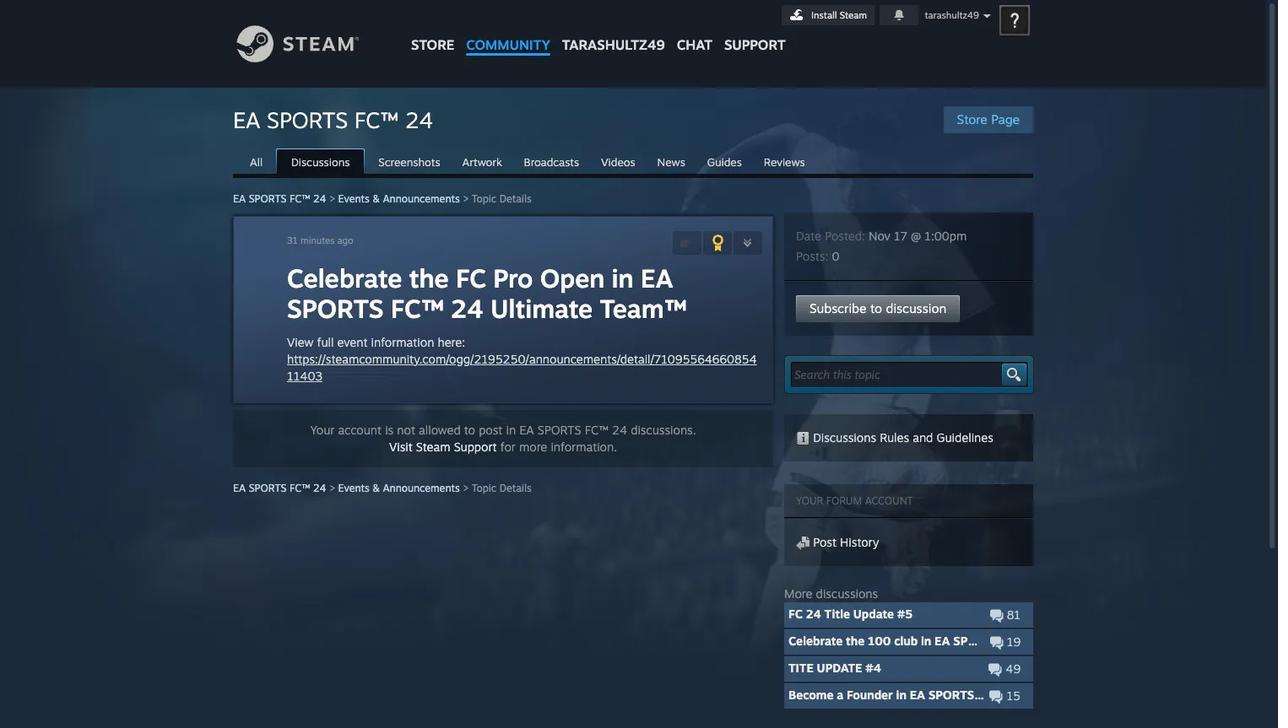 Task type: vqa. For each thing, say whether or not it's contained in the screenshot.
NOT
yes



Task type: describe. For each thing, give the bounding box(es) containing it.
fc inside celebrate the fc pro open in ea sports fc™ 24 ultimate team™
[[456, 263, 486, 294]]

allowed
[[419, 423, 461, 437]]

tite update #4 link
[[789, 661, 882, 676]]

1 vertical spatial tarashultz49
[[562, 36, 665, 53]]

announcements for first events & announcements link from the bottom
[[383, 482, 460, 495]]

1 vertical spatial fc
[[789, 607, 803, 622]]

is
[[385, 423, 394, 437]]

post
[[813, 535, 837, 550]]

support link
[[719, 0, 792, 57]]

https://steamcommunity.com/ogg/2195250/announcements/detail/71095564660854
[[287, 352, 757, 367]]

24 up screenshots link at the left of the page
[[405, 106, 433, 133]]

24 down your
[[313, 482, 326, 495]]

community link
[[460, 0, 556, 61]]

topic for first events & announcements link from the bottom
[[472, 482, 497, 495]]

artwork
[[462, 155, 502, 169]]

view full event information here: https://steamcommunity.com/ogg/2195250/announcements/detail/71095564660854 11403
[[287, 335, 757, 383]]

discussions rules and guidelines link
[[796, 431, 994, 446]]

news link
[[649, 149, 694, 173]]

become a founder in ea sports fc™ 24 link
[[789, 688, 1021, 703]]

@
[[911, 229, 921, 243]]

pro
[[493, 263, 533, 294]]

19
[[1004, 635, 1021, 649]]

81
[[1004, 608, 1021, 622]]

store
[[957, 111, 988, 128]]

not
[[397, 423, 415, 437]]

discussions link
[[276, 149, 365, 176]]

> down artwork
[[463, 193, 469, 205]]

reviews link
[[756, 149, 814, 173]]

> down discussions "link"
[[329, 193, 335, 205]]

31 minutes ago
[[287, 235, 356, 247]]

reviews
[[764, 155, 805, 169]]

24 right 19
[[1031, 634, 1046, 649]]

https://steamcommunity.com/ogg/2195250/announcements/detail/71095564660854 11403 link
[[287, 352, 757, 383]]

visit steam support link
[[389, 440, 497, 454]]

discussion
[[886, 301, 947, 317]]

1 vertical spatial ultimate
[[1049, 634, 1098, 649]]

0
[[832, 249, 840, 263]]

information
[[371, 335, 434, 350]]

for
[[501, 440, 516, 454]]

account
[[865, 495, 913, 508]]

a
[[837, 688, 844, 703]]

announcements for 2nd events & announcements link from the bottom of the page
[[383, 193, 460, 205]]

in inside celebrate the fc pro open in ea sports fc™ 24 ultimate team™
[[612, 263, 634, 294]]

your
[[310, 423, 335, 437]]

post history link
[[813, 535, 879, 550]]

details for 2nd events & announcements link from the bottom of the page
[[500, 193, 532, 205]]

your account is not allowed to post in ea sports fc™ 24 discussions. visit steam support for more information.
[[310, 423, 696, 454]]

ultimate inside celebrate the fc pro open in ea sports fc™ 24 ultimate team™
[[491, 293, 593, 324]]

forum
[[826, 495, 862, 508]]

fc™ inside your account is not allowed to post in ea sports fc™ 24 discussions. visit steam support for more information.
[[585, 423, 609, 437]]

#4
[[866, 661, 882, 676]]

fc 24 title update #5
[[789, 607, 913, 622]]

to inside your account is not allowed to post in ea sports fc™ 24 discussions. visit steam support for more information.
[[464, 423, 475, 437]]

date
[[796, 229, 822, 243]]

account
[[338, 423, 382, 437]]

1 events & announcements link from the top
[[338, 193, 460, 205]]

nov
[[869, 229, 891, 243]]

full
[[317, 335, 334, 350]]

event
[[337, 335, 368, 350]]

in inside your account is not allowed to post in ea sports fc™ 24 discussions. visit steam support for more information.
[[506, 423, 516, 437]]

ea sports fc™ 24
[[233, 106, 433, 133]]

view
[[287, 335, 314, 350]]

subscribe to discussion link
[[796, 296, 960, 323]]

discussions
[[816, 587, 878, 601]]

fc™ left 15 at the bottom right of the page
[[978, 688, 1003, 703]]

fc™ down discussions "link"
[[290, 193, 310, 205]]

here:
[[438, 335, 465, 350]]

the for fc
[[409, 263, 449, 294]]

screenshots link
[[370, 149, 449, 173]]

1 events from the top
[[338, 193, 370, 205]]

history
[[840, 535, 879, 550]]

title
[[825, 607, 850, 622]]

celebrate for celebrate the 100 club in ea sports fc™ 24 ultimate team™
[[789, 634, 843, 649]]

support
[[454, 440, 497, 454]]

the for 100
[[846, 634, 865, 649]]



Task type: locate. For each thing, give the bounding box(es) containing it.
events & announcements link down screenshots
[[338, 193, 460, 205]]

1 vertical spatial ea sports fc™ 24 link
[[233, 482, 326, 495]]

discussions inside "link"
[[291, 155, 350, 169]]

1 vertical spatial events & announcements link
[[338, 482, 460, 495]]

1 vertical spatial events
[[338, 482, 370, 495]]

tite
[[789, 661, 814, 676]]

and
[[913, 431, 933, 445]]

> down support
[[463, 482, 469, 495]]

1 topic from the top
[[472, 193, 497, 205]]

0 vertical spatial team™
[[600, 293, 687, 324]]

steam
[[840, 9, 867, 21], [416, 440, 451, 454]]

1 vertical spatial the
[[846, 634, 865, 649]]

& down account
[[373, 482, 380, 495]]

ea sports fc™ 24 link
[[233, 193, 326, 205], [233, 482, 326, 495]]

to right the subscribe
[[871, 301, 883, 317]]

0 vertical spatial &
[[373, 193, 380, 205]]

24 up information.
[[612, 423, 627, 437]]

celebrate the fc pro open in ea sports fc™ 24 ultimate team™
[[287, 263, 687, 324]]

24 down discussions "link"
[[313, 193, 326, 205]]

sports inside celebrate the fc pro open in ea sports fc™ 24 ultimate team™
[[287, 293, 384, 324]]

news
[[657, 155, 686, 169]]

0 vertical spatial ultimate
[[491, 293, 593, 324]]

#5
[[897, 607, 913, 622]]

1 horizontal spatial tarashultz49
[[925, 9, 979, 21]]

1 vertical spatial to
[[464, 423, 475, 437]]

Search this topic text field
[[795, 367, 1001, 383]]

0 vertical spatial tarashultz49
[[925, 9, 979, 21]]

0 vertical spatial ea sports fc™ 24 > events & announcements > topic details
[[233, 193, 532, 205]]

sports
[[267, 106, 348, 133], [249, 193, 287, 205], [287, 293, 384, 324], [538, 423, 581, 437], [249, 482, 287, 495], [954, 634, 999, 649], [929, 688, 975, 703]]

1 ea sports fc™ 24 link from the top
[[233, 193, 326, 205]]

tite update #4
[[789, 661, 882, 676]]

team™
[[600, 293, 687, 324], [1101, 634, 1142, 649]]

subscribe
[[810, 301, 867, 317]]

1 horizontal spatial steam
[[840, 9, 867, 21]]

0 vertical spatial steam
[[840, 9, 867, 21]]

store page
[[957, 111, 1020, 128]]

1 vertical spatial celebrate
[[789, 634, 843, 649]]

guides link
[[699, 149, 751, 173]]

discussions for discussions rules and guidelines
[[813, 431, 877, 445]]

0 horizontal spatial fc
[[456, 263, 486, 294]]

1 horizontal spatial ultimate
[[1049, 634, 1098, 649]]

celebrate the 100 club in ea sports fc™ 24 ultimate team™ link
[[789, 634, 1142, 649]]

1 announcements from the top
[[383, 193, 460, 205]]

become a founder in ea sports fc™ 24
[[789, 688, 1021, 703]]

ultimate right 19
[[1049, 634, 1098, 649]]

chat link
[[671, 0, 719, 57]]

0 horizontal spatial celebrate
[[287, 263, 402, 294]]

fc™ up information.
[[585, 423, 609, 437]]

fc down the more
[[789, 607, 803, 622]]

fc left 'pro' at the top of page
[[456, 263, 486, 294]]

2 topic from the top
[[472, 482, 497, 495]]

ea sports fc™ 24 link for 2nd events & announcements link from the bottom of the page
[[233, 193, 326, 205]]

events down account
[[338, 482, 370, 495]]

more
[[519, 440, 547, 454]]

fc™ down your
[[290, 482, 310, 495]]

ea inside your account is not allowed to post in ea sports fc™ 24 discussions. visit steam support for more information.
[[520, 423, 534, 437]]

fc™ up screenshots link at the left of the page
[[354, 106, 399, 133]]

1 horizontal spatial fc
[[789, 607, 803, 622]]

events
[[338, 193, 370, 205], [338, 482, 370, 495]]

49
[[1003, 662, 1021, 676]]

discussions.
[[631, 423, 696, 437]]

24 up here:
[[451, 293, 484, 324]]

topic down support
[[472, 482, 497, 495]]

0 vertical spatial celebrate
[[287, 263, 402, 294]]

celebrate the 100 club in ea sports fc™ 24 ultimate team™
[[789, 634, 1142, 649]]

0 horizontal spatial steam
[[416, 440, 451, 454]]

announcements down screenshots
[[383, 193, 460, 205]]

ea sports fc™ 24 > events & announcements > topic details down visit
[[233, 482, 532, 495]]

store link
[[405, 0, 460, 61]]

0 vertical spatial the
[[409, 263, 449, 294]]

1 vertical spatial &
[[373, 482, 380, 495]]

24 down 49
[[1006, 688, 1021, 703]]

31
[[287, 235, 298, 247]]

topic for 2nd events & announcements link from the bottom of the page
[[472, 193, 497, 205]]

2 & from the top
[[373, 482, 380, 495]]

1 vertical spatial team™
[[1101, 634, 1142, 649]]

the left 100
[[846, 634, 865, 649]]

0 vertical spatial announcements
[[383, 193, 460, 205]]

your forum account
[[796, 495, 913, 508]]

events & announcements link
[[338, 193, 460, 205], [338, 482, 460, 495]]

your
[[796, 495, 824, 508]]

1 details from the top
[[500, 193, 532, 205]]

0 vertical spatial ea sports fc™ 24 link
[[233, 193, 326, 205]]

0 horizontal spatial to
[[464, 423, 475, 437]]

the up here:
[[409, 263, 449, 294]]

2 ea sports fc™ 24 > events & announcements > topic details from the top
[[233, 482, 532, 495]]

page
[[992, 111, 1020, 128]]

1:00pm
[[925, 229, 967, 243]]

ea
[[233, 106, 260, 133], [233, 193, 246, 205], [641, 263, 674, 294], [520, 423, 534, 437], [233, 482, 246, 495], [935, 634, 951, 649], [910, 688, 926, 703]]

24 inside your account is not allowed to post in ea sports fc™ 24 discussions. visit steam support for more information.
[[612, 423, 627, 437]]

11403
[[287, 369, 323, 383]]

the inside celebrate the fc pro open in ea sports fc™ 24 ultimate team™
[[409, 263, 449, 294]]

open
[[540, 263, 605, 294]]

to up support
[[464, 423, 475, 437]]

details for first events & announcements link from the bottom
[[500, 482, 532, 495]]

broadcasts link
[[516, 149, 588, 173]]

more
[[785, 587, 813, 601]]

topic down artwork
[[472, 193, 497, 205]]

events & announcements link down visit
[[338, 482, 460, 495]]

2 events from the top
[[338, 482, 370, 495]]

posted:
[[825, 229, 865, 243]]

24
[[405, 106, 433, 133], [313, 193, 326, 205], [451, 293, 484, 324], [612, 423, 627, 437], [313, 482, 326, 495], [806, 607, 822, 622], [1031, 634, 1046, 649], [1006, 688, 1021, 703]]

0 vertical spatial details
[[500, 193, 532, 205]]

0 horizontal spatial tarashultz49
[[562, 36, 665, 53]]

subscribe to discussion
[[810, 301, 947, 317]]

details down "for"
[[500, 482, 532, 495]]

1 vertical spatial steam
[[416, 440, 451, 454]]

post
[[479, 423, 503, 437]]

store
[[411, 36, 455, 53]]

2 ea sports fc™ 24 link from the top
[[233, 482, 326, 495]]

0 vertical spatial to
[[871, 301, 883, 317]]

1 vertical spatial discussions
[[813, 431, 877, 445]]

information.
[[551, 440, 617, 454]]

steam inside your account is not allowed to post in ea sports fc™ 24 discussions. visit steam support for more information.
[[416, 440, 451, 454]]

update
[[817, 661, 863, 676]]

0 vertical spatial events & announcements link
[[338, 193, 460, 205]]

minutes
[[301, 235, 335, 247]]

discussions down 'ea sports fc™ 24'
[[291, 155, 350, 169]]

videos
[[601, 155, 636, 169]]

fc
[[456, 263, 486, 294], [789, 607, 803, 622]]

all
[[250, 155, 263, 169]]

screenshots
[[379, 155, 441, 169]]

1 vertical spatial ea sports fc™ 24 > events & announcements > topic details
[[233, 482, 532, 495]]

post history
[[813, 535, 879, 550]]

steam down allowed
[[416, 440, 451, 454]]

1 vertical spatial topic
[[472, 482, 497, 495]]

0 vertical spatial fc
[[456, 263, 486, 294]]

community
[[466, 36, 550, 53]]

sports inside your account is not allowed to post in ea sports fc™ 24 discussions. visit steam support for more information.
[[538, 423, 581, 437]]

discussions
[[291, 155, 350, 169], [813, 431, 877, 445]]

celebrate down ago
[[287, 263, 402, 294]]

ea sports fc™ 24 link down all
[[233, 193, 326, 205]]

0 horizontal spatial ultimate
[[491, 293, 593, 324]]

1 horizontal spatial team™
[[1101, 634, 1142, 649]]

ago
[[337, 235, 354, 247]]

chat
[[677, 36, 713, 53]]

more discussions
[[785, 587, 878, 601]]

& for first events & announcements link from the bottom
[[373, 482, 380, 495]]

& down screenshots
[[373, 193, 380, 205]]

posts:
[[796, 249, 829, 263]]

ea sports fc™ 24 > events & announcements > topic details
[[233, 193, 532, 205], [233, 482, 532, 495]]

fc™ up the 'information'
[[391, 293, 444, 324]]

2 details from the top
[[500, 482, 532, 495]]

1 ea sports fc™ 24 > events & announcements > topic details from the top
[[233, 193, 532, 205]]

in up "for"
[[506, 423, 516, 437]]

celebrate inside celebrate the fc pro open in ea sports fc™ 24 ultimate team™
[[287, 263, 402, 294]]

celebrate for celebrate the fc pro open in ea sports fc™ 24 ultimate team™
[[287, 263, 402, 294]]

ea sports fc™ 24 link for first events & announcements link from the bottom
[[233, 482, 326, 495]]

guides
[[707, 155, 742, 169]]

0 vertical spatial topic
[[472, 193, 497, 205]]

fc™ down 81
[[1003, 634, 1028, 649]]

all link
[[242, 149, 271, 173]]

2 events & announcements link from the top
[[338, 482, 460, 495]]

0 horizontal spatial the
[[409, 263, 449, 294]]

visit
[[389, 440, 413, 454]]

2 announcements from the top
[[383, 482, 460, 495]]

artwork link
[[454, 149, 511, 173]]

0 horizontal spatial discussions
[[291, 155, 350, 169]]

1 horizontal spatial celebrate
[[789, 634, 843, 649]]

& for 2nd events & announcements link from the bottom of the page
[[373, 193, 380, 205]]

in right open
[[612, 263, 634, 294]]

discussions left rules at right
[[813, 431, 877, 445]]

broadcasts
[[524, 155, 579, 169]]

store page link
[[944, 106, 1034, 133]]

1 & from the top
[[373, 193, 380, 205]]

in right club
[[921, 634, 932, 649]]

> down your
[[329, 482, 335, 495]]

24 left title
[[806, 607, 822, 622]]

update
[[853, 607, 894, 622]]

0 vertical spatial discussions
[[291, 155, 350, 169]]

discussions rules and guidelines
[[810, 431, 994, 445]]

&
[[373, 193, 380, 205], [373, 482, 380, 495]]

rules
[[880, 431, 910, 445]]

tarashultz49 link
[[556, 0, 671, 61]]

1 vertical spatial announcements
[[383, 482, 460, 495]]

videos link
[[593, 149, 644, 173]]

0 vertical spatial events
[[338, 193, 370, 205]]

founder
[[847, 688, 893, 703]]

tarashultz49
[[925, 9, 979, 21], [562, 36, 665, 53]]

details down artwork
[[500, 193, 532, 205]]

0 horizontal spatial team™
[[600, 293, 687, 324]]

1 vertical spatial details
[[500, 482, 532, 495]]

ea sports fc™ 24 link down your
[[233, 482, 326, 495]]

discussions for discussions
[[291, 155, 350, 169]]

24 inside celebrate the fc pro open in ea sports fc™ 24 ultimate team™
[[451, 293, 484, 324]]

fc™ inside celebrate the fc pro open in ea sports fc™ 24 ultimate team™
[[391, 293, 444, 324]]

1 horizontal spatial to
[[871, 301, 883, 317]]

ea sports fc™ 24 > events & announcements > topic details down screenshots
[[233, 193, 532, 205]]

team™ inside celebrate the fc pro open in ea sports fc™ 24 ultimate team™
[[600, 293, 687, 324]]

events up ago
[[338, 193, 370, 205]]

ea inside celebrate the fc pro open in ea sports fc™ 24 ultimate team™
[[641, 263, 674, 294]]

1 horizontal spatial discussions
[[813, 431, 877, 445]]

install steam
[[812, 9, 867, 21]]

guidelines
[[937, 431, 994, 445]]

date posted: nov 17 @ 1:00pm posts: 0
[[796, 229, 967, 263]]

celebrate up tite
[[789, 634, 843, 649]]

ultimate up https://steamcommunity.com/ogg/2195250/announcements/detail/71095564660854
[[491, 293, 593, 324]]

>
[[329, 193, 335, 205], [463, 193, 469, 205], [329, 482, 335, 495], [463, 482, 469, 495]]

100
[[868, 634, 891, 649]]

install steam link
[[782, 5, 875, 25]]

announcements down visit
[[383, 482, 460, 495]]

support
[[725, 36, 786, 53]]

1 horizontal spatial the
[[846, 634, 865, 649]]

steam right install
[[840, 9, 867, 21]]

15
[[1003, 689, 1021, 703]]

in right founder
[[896, 688, 907, 703]]



